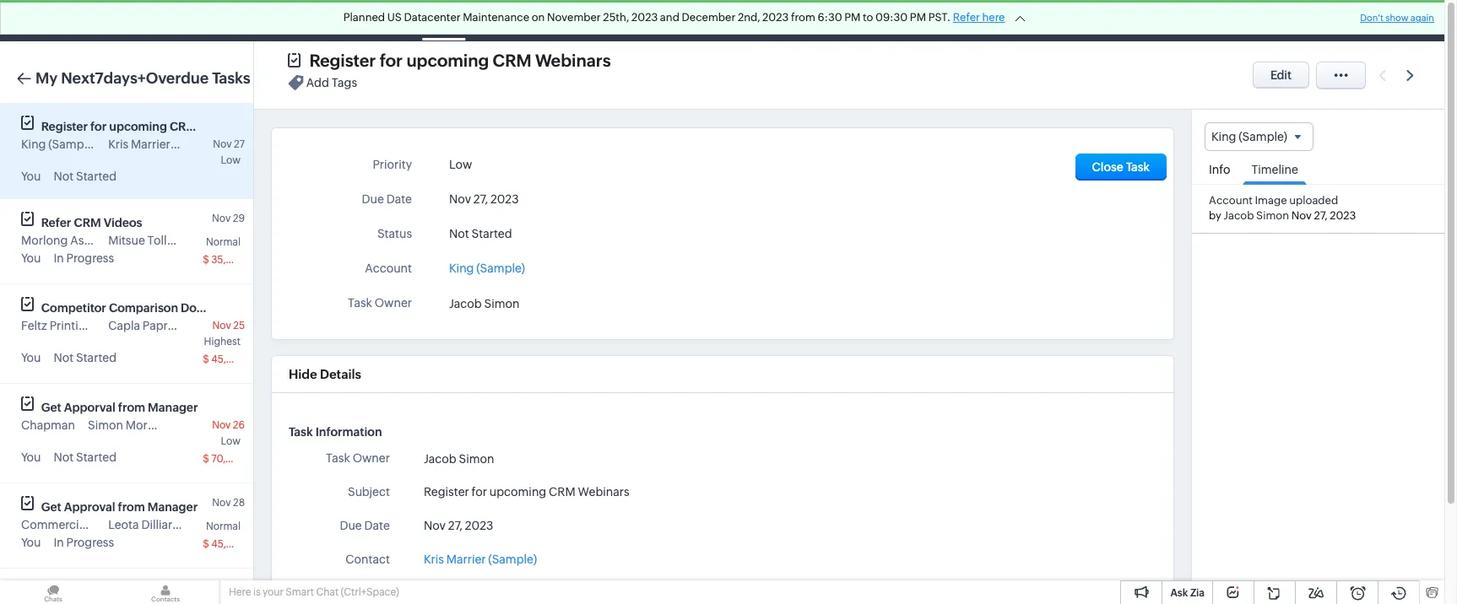 Task type: locate. For each thing, give the bounding box(es) containing it.
27,
[[474, 193, 488, 206], [1315, 210, 1328, 222], [448, 519, 463, 533]]

27, up kris marrier (sample) link
[[448, 519, 463, 533]]

account down contact
[[343, 587, 390, 601]]

apporval for get apporval from manager nov 26
[[64, 401, 116, 415]]

commercial
[[21, 519, 88, 532]]

register down my
[[41, 120, 88, 133]]

close
[[1093, 160, 1124, 174]]

pm left to
[[845, 11, 861, 24]]

27, inside account image uploaded by jacob simon nov 27, 2023
[[1315, 210, 1328, 222]]

2 45,000.00 from the top
[[211, 539, 263, 551]]

apporval inside get apporval from manager nov 26
[[64, 401, 116, 415]]

close task
[[1093, 160, 1150, 174]]

$ 45,000.00 down highest
[[203, 354, 263, 366]]

progress for press
[[66, 536, 114, 550]]

get down commercial
[[41, 586, 61, 600]]

for
[[380, 51, 403, 70], [90, 120, 107, 133], [472, 486, 487, 499]]

1 vertical spatial get
[[41, 501, 61, 514]]

0 horizontal spatial for
[[90, 120, 107, 133]]

1 horizontal spatial king (sample)
[[449, 262, 525, 275]]

nov inside "register for upcoming crm webinars nov 27"
[[213, 139, 232, 150]]

1 vertical spatial progress
[[66, 536, 114, 550]]

from for get approval from manager
[[118, 501, 145, 514]]

morlong
[[21, 234, 68, 247]]

dilliard
[[141, 519, 180, 532]]

nov up kris marrier (sample) link
[[424, 519, 446, 533]]

upcoming
[[407, 51, 489, 70], [109, 120, 167, 133], [490, 486, 547, 499]]

2 $ 45,000.00 from the top
[[203, 539, 263, 551]]

0 vertical spatial in
[[54, 252, 64, 265]]

apporval up "chapman"
[[64, 401, 116, 415]]

approval
[[64, 501, 115, 514]]

smart
[[286, 587, 314, 599]]

register for upcoming crm webinars down tasks "link"
[[309, 51, 611, 70]]

feltz
[[21, 319, 47, 333]]

manager up 'simon morasca (sample)'
[[148, 401, 198, 415]]

account inside account image uploaded by jacob simon nov 27, 2023
[[1209, 194, 1253, 207]]

not started for document
[[54, 351, 117, 365]]

1 apporval from the top
[[64, 401, 116, 415]]

get up commercial
[[41, 501, 61, 514]]

0 vertical spatial task owner
[[348, 296, 412, 310]]

from down leota
[[118, 586, 145, 600]]

and
[[660, 11, 680, 24]]

2 in progress from the top
[[54, 536, 114, 550]]

in for commercial
[[54, 536, 64, 550]]

services
[[841, 14, 888, 27]]

reports link
[[604, 0, 674, 41]]

pm
[[845, 11, 861, 24], [910, 11, 927, 24]]

nov inside account image uploaded by jacob simon nov 27, 2023
[[1292, 210, 1312, 222]]

morlong associates
[[21, 234, 129, 247]]

2 28 from the top
[[233, 583, 245, 595]]

tasks
[[429, 14, 459, 27], [212, 69, 251, 87]]

1 in from the top
[[54, 252, 64, 265]]

0 vertical spatial kris
[[108, 138, 129, 151]]

2 vertical spatial jacob
[[424, 453, 457, 466]]

kris marrier (sample) link
[[424, 552, 537, 569]]

King (Sample) field
[[1205, 122, 1314, 151]]

2 $ from the top
[[203, 354, 209, 366]]

manager up 'leota dilliard (sample)'
[[148, 501, 198, 514]]

started down feltz printing service
[[76, 351, 117, 365]]

you down morlong at the top left
[[21, 252, 41, 265]]

due date up contact
[[340, 519, 390, 533]]

marrier
[[131, 138, 170, 151], [447, 553, 486, 567]]

you down feltz
[[21, 351, 41, 365]]

0 vertical spatial 28
[[233, 497, 245, 509]]

capla
[[108, 319, 140, 333]]

for up kris marrier (sample) link
[[472, 486, 487, 499]]

1 vertical spatial nov 28
[[212, 583, 245, 595]]

marketplace element
[[1291, 0, 1325, 41]]

2023 inside account image uploaded by jacob simon nov 27, 2023
[[1330, 210, 1357, 222]]

get apporval from manager nov 26
[[41, 401, 245, 432]]

1 progress from the top
[[66, 252, 114, 265]]

2 horizontal spatial king (sample)
[[1212, 130, 1288, 144]]

low up "$ 70,000.00"
[[221, 436, 241, 448]]

don't
[[1361, 13, 1384, 23]]

0 horizontal spatial pm
[[845, 11, 861, 24]]

not started up the king (sample) link on the left of the page
[[449, 227, 512, 241]]

0 vertical spatial kris marrier (sample)
[[108, 138, 222, 151]]

contacts image
[[112, 581, 219, 605]]

get up "chapman"
[[41, 401, 61, 415]]

highest
[[204, 336, 241, 348]]

close task link
[[1076, 154, 1167, 181]]

1 $ from the top
[[203, 254, 209, 266]]

progress for associates
[[66, 252, 114, 265]]

manager for get apporval from manager nov 26
[[148, 401, 198, 415]]

tasks up 27
[[212, 69, 251, 87]]

register for upcoming crm webinars up kris marrier (sample) link
[[424, 486, 630, 499]]

1 vertical spatial date
[[364, 519, 390, 533]]

1 horizontal spatial marrier
[[447, 553, 486, 567]]

accounts
[[292, 14, 345, 27]]

in down commercial
[[54, 536, 64, 550]]

in progress down commercial press
[[54, 536, 114, 550]]

progress down associates
[[66, 252, 114, 265]]

due down priority at the left top
[[362, 193, 384, 206]]

capla paprocki (sample)
[[108, 319, 242, 333]]

2023
[[632, 11, 658, 24], [763, 11, 789, 24], [491, 193, 519, 206], [1330, 210, 1357, 222], [465, 519, 494, 533]]

1 vertical spatial kris marrier (sample)
[[424, 553, 537, 567]]

1 vertical spatial manager
[[148, 501, 198, 514]]

paprocki
[[143, 319, 191, 333]]

not for competitor comparison document
[[54, 351, 74, 365]]

you up morlong at the top left
[[21, 170, 41, 183]]

from for get apporval from manager nov 26
[[118, 401, 145, 415]]

1 vertical spatial task owner
[[326, 452, 390, 465]]

1 vertical spatial marrier
[[447, 553, 486, 567]]

2 vertical spatial 27,
[[448, 519, 463, 533]]

manager left here
[[148, 586, 198, 600]]

$ for tollner
[[203, 254, 209, 266]]

started
[[76, 170, 117, 183], [472, 227, 512, 241], [76, 351, 117, 365], [76, 451, 117, 465]]

you for commercial press
[[21, 536, 41, 550]]

1 normal from the top
[[206, 236, 241, 248]]

you down "chapman"
[[21, 451, 41, 465]]

search element
[[1189, 0, 1224, 41]]

not started down "chapman"
[[54, 451, 117, 465]]

in
[[54, 252, 64, 265], [54, 536, 64, 550]]

from up leota
[[118, 501, 145, 514]]

not down "chapman"
[[54, 451, 74, 465]]

in progress down morlong associates
[[54, 252, 114, 265]]

2 progress from the top
[[66, 536, 114, 550]]

27
[[234, 139, 245, 150]]

0 horizontal spatial tasks
[[212, 69, 251, 87]]

1 you from the top
[[21, 170, 41, 183]]

$ left 70,000.00
[[203, 454, 209, 465]]

1 vertical spatial 27,
[[1315, 210, 1328, 222]]

us
[[387, 11, 402, 24]]

1 28 from the top
[[233, 497, 245, 509]]

0 horizontal spatial 27,
[[448, 519, 463, 533]]

pm left "pst."
[[910, 11, 927, 24]]

0 vertical spatial in progress
[[54, 252, 114, 265]]

1 vertical spatial refer
[[41, 216, 71, 230]]

$
[[203, 254, 209, 266], [203, 354, 209, 366], [203, 454, 209, 465], [203, 539, 209, 551]]

from for get apporval from manager
[[118, 586, 145, 600]]

nov left 27
[[213, 139, 232, 150]]

from inside get apporval from manager nov 26
[[118, 401, 145, 415]]

27, down uploaded
[[1315, 210, 1328, 222]]

not down printing
[[54, 351, 74, 365]]

due
[[362, 193, 384, 206], [340, 519, 362, 533]]

1 vertical spatial register
[[41, 120, 88, 133]]

2023 down uploaded
[[1330, 210, 1357, 222]]

0 vertical spatial nov 28
[[212, 497, 245, 509]]

due date down priority at the left top
[[362, 193, 412, 206]]

get inside get apporval from manager nov 26
[[41, 401, 61, 415]]

2023 left and
[[632, 11, 658, 24]]

0 vertical spatial 45,000.00
[[211, 354, 263, 366]]

date down subject
[[364, 519, 390, 533]]

28 down 70,000.00
[[233, 497, 245, 509]]

upcoming down next7days+overdue
[[109, 120, 167, 133]]

(ctrl+space)
[[341, 587, 399, 599]]

normal for mitsue tollner (sample)
[[206, 236, 241, 248]]

1 vertical spatial 45,000.00
[[211, 539, 263, 551]]

you
[[21, 170, 41, 183], [21, 252, 41, 265], [21, 351, 41, 365], [21, 451, 41, 465], [21, 536, 41, 550]]

not started for upcoming
[[54, 170, 117, 183]]

chat
[[316, 587, 339, 599]]

started up refer crm videos
[[76, 170, 117, 183]]

progress down press
[[66, 536, 114, 550]]

2 in from the top
[[54, 536, 64, 550]]

jacob
[[1224, 210, 1255, 222], [449, 298, 482, 311], [424, 453, 457, 466]]

task owner
[[348, 296, 412, 310], [326, 452, 390, 465]]

timeline link
[[1244, 151, 1307, 185]]

1 get from the top
[[41, 401, 61, 415]]

manager for get approval from manager
[[148, 501, 198, 514]]

in down morlong at the top left
[[54, 252, 64, 265]]

0 vertical spatial normal
[[206, 236, 241, 248]]

$ for dilliard
[[203, 539, 209, 551]]

service
[[95, 319, 136, 333]]

tasks link
[[415, 0, 472, 41]]

1 vertical spatial nov 27, 2023
[[424, 519, 494, 533]]

2 normal from the top
[[206, 521, 241, 533]]

$ left 35,000.00
[[203, 254, 209, 266]]

kris down next7days+overdue
[[108, 138, 129, 151]]

1 vertical spatial apporval
[[64, 586, 116, 600]]

info
[[1209, 163, 1231, 177]]

owner down the status
[[375, 296, 412, 310]]

1 vertical spatial in progress
[[54, 536, 114, 550]]

marrier inside kris marrier (sample) link
[[447, 553, 486, 567]]

get
[[41, 401, 61, 415], [41, 501, 61, 514], [41, 586, 61, 600]]

simon
[[1257, 210, 1290, 222], [484, 298, 520, 311], [88, 419, 123, 432], [459, 453, 494, 466]]

setup element
[[1325, 0, 1359, 41]]

account up by
[[1209, 194, 1253, 207]]

(sample)
[[1239, 130, 1288, 144], [48, 138, 97, 151], [173, 138, 222, 151], [187, 234, 236, 247], [477, 262, 525, 275], [193, 319, 242, 333], [175, 419, 224, 432], [182, 519, 231, 532], [488, 553, 537, 567]]

1 vertical spatial normal
[[206, 521, 241, 533]]

kris marrier (sample)
[[108, 138, 222, 151], [424, 553, 537, 567]]

you for chapman
[[21, 451, 41, 465]]

in for morlong
[[54, 252, 64, 265]]

0 vertical spatial webinars
[[535, 51, 611, 70]]

progress
[[66, 252, 114, 265], [66, 536, 114, 550]]

2 vertical spatial manager
[[148, 586, 198, 600]]

not
[[54, 170, 74, 183], [449, 227, 469, 241], [54, 351, 74, 365], [54, 451, 74, 465]]

1 vertical spatial $ 45,000.00
[[203, 539, 263, 551]]

1 45,000.00 from the top
[[211, 354, 263, 366]]

09:30
[[876, 11, 908, 24]]

0 vertical spatial register for upcoming crm webinars
[[309, 51, 611, 70]]

2 pm from the left
[[910, 11, 927, 24]]

started up the approval at left bottom
[[76, 451, 117, 465]]

1 horizontal spatial register
[[309, 51, 376, 70]]

1 horizontal spatial 27,
[[474, 193, 488, 206]]

mitsue
[[108, 234, 145, 247]]

status
[[377, 227, 412, 241]]

task owner down the information
[[326, 452, 390, 465]]

1 vertical spatial webinars
[[199, 120, 252, 133]]

refer here link
[[953, 11, 1005, 24]]

0 vertical spatial apporval
[[64, 401, 116, 415]]

date up the status
[[387, 193, 412, 206]]

image
[[1256, 194, 1288, 207]]

0 horizontal spatial kris
[[108, 138, 129, 151]]

0 vertical spatial get
[[41, 401, 61, 415]]

normal right dilliard
[[206, 521, 241, 533]]

upcoming up kris marrier (sample) link
[[490, 486, 547, 499]]

0 vertical spatial progress
[[66, 252, 114, 265]]

refer right "pst."
[[953, 11, 980, 24]]

28 left is
[[233, 583, 245, 595]]

not started down feltz printing service
[[54, 351, 117, 365]]

get for get apporval from manager
[[41, 586, 61, 600]]

from
[[791, 11, 816, 24], [118, 401, 145, 415], [118, 501, 145, 514], [118, 586, 145, 600]]

nov 27, 2023 up kris marrier (sample) link
[[424, 519, 494, 533]]

1 vertical spatial tasks
[[212, 69, 251, 87]]

1 horizontal spatial for
[[380, 51, 403, 70]]

45,000.00
[[211, 354, 263, 366], [211, 539, 263, 551]]

account down the status
[[365, 262, 412, 275]]

27, up the king (sample) link on the left of the page
[[474, 193, 488, 206]]

0 horizontal spatial refer
[[41, 216, 71, 230]]

zia
[[1191, 588, 1205, 600]]

1 horizontal spatial king
[[449, 262, 474, 275]]

0 vertical spatial manager
[[148, 401, 198, 415]]

upcoming down tasks "link"
[[407, 51, 489, 70]]

2 vertical spatial for
[[472, 486, 487, 499]]

0 vertical spatial tasks
[[429, 14, 459, 27]]

not started up refer crm videos
[[54, 170, 117, 183]]

kris
[[108, 138, 129, 151], [424, 553, 444, 567]]

1 vertical spatial account
[[365, 262, 412, 275]]

king (sample)
[[1212, 130, 1288, 144], [21, 138, 97, 151], [449, 262, 525, 275]]

0 vertical spatial $ 45,000.00
[[203, 354, 263, 366]]

owner up subject
[[353, 452, 390, 465]]

register
[[309, 51, 376, 70], [41, 120, 88, 133], [424, 486, 469, 499]]

2 vertical spatial register
[[424, 486, 469, 499]]

for down deals
[[380, 51, 403, 70]]

$ for paprocki
[[203, 354, 209, 366]]

register up kris marrier (sample) link
[[424, 486, 469, 499]]

0 vertical spatial account
[[1209, 194, 1253, 207]]

2 vertical spatial upcoming
[[490, 486, 547, 499]]

4 $ from the top
[[203, 539, 209, 551]]

upgrade
[[1061, 21, 1109, 33]]

2 you from the top
[[21, 252, 41, 265]]

1 vertical spatial in
[[54, 536, 64, 550]]

you for morlong associates
[[21, 252, 41, 265]]

6:30
[[818, 11, 843, 24]]

45,000.00 down highest
[[211, 354, 263, 366]]

0 vertical spatial marrier
[[131, 138, 170, 151]]

products link
[[752, 0, 828, 41]]

nov left "26"
[[212, 420, 231, 432]]

2 horizontal spatial register
[[424, 486, 469, 499]]

1 vertical spatial owner
[[353, 452, 390, 465]]

3 you from the top
[[21, 351, 41, 365]]

2 horizontal spatial 27,
[[1315, 210, 1328, 222]]

0 vertical spatial refer
[[953, 11, 980, 24]]

3 $ from the top
[[203, 454, 209, 465]]

you down commercial
[[21, 536, 41, 550]]

1 horizontal spatial pm
[[910, 11, 927, 24]]

register up tags
[[309, 51, 376, 70]]

0 horizontal spatial kris marrier (sample)
[[108, 138, 222, 151]]

get apporval from manager
[[41, 586, 198, 600]]

1 in progress from the top
[[54, 252, 114, 265]]

1 vertical spatial for
[[90, 120, 107, 133]]

nov 28 down "$ 70,000.00"
[[212, 497, 245, 509]]

1 vertical spatial 28
[[233, 583, 245, 595]]

low down 27
[[221, 155, 241, 166]]

jacob simon
[[449, 298, 520, 311], [424, 453, 494, 466]]

for down next7days+overdue
[[90, 120, 107, 133]]

1 vertical spatial upcoming
[[109, 120, 167, 133]]

information
[[316, 426, 382, 439]]

webinars inside "register for upcoming crm webinars nov 27"
[[199, 120, 252, 133]]

nov 27, 2023 up the king (sample) link on the left of the page
[[449, 193, 519, 206]]

5 you from the top
[[21, 536, 41, 550]]

not for register for upcoming crm webinars
[[54, 170, 74, 183]]

started for document
[[76, 351, 117, 365]]

29
[[233, 213, 245, 225]]

datacenter
[[404, 11, 461, 24]]

2 vertical spatial get
[[41, 586, 61, 600]]

2 nov 28 from the top
[[212, 583, 245, 595]]

from up morasca
[[118, 401, 145, 415]]

1 nov 28 from the top
[[212, 497, 245, 509]]

low for nov
[[221, 436, 241, 448]]

1 pm from the left
[[845, 11, 861, 24]]

low for webinars
[[221, 155, 241, 166]]

4 you from the top
[[21, 451, 41, 465]]

refer crm videos
[[41, 216, 142, 230]]

info link
[[1201, 151, 1239, 184]]

nov up highest
[[212, 320, 231, 332]]

0 vertical spatial jacob
[[1224, 210, 1255, 222]]

$ down highest
[[203, 354, 209, 366]]

normal up the $ 35,000.00
[[206, 236, 241, 248]]

$ down 'leota dilliard (sample)'
[[203, 539, 209, 551]]

not up refer crm videos
[[54, 170, 74, 183]]

1 horizontal spatial kris
[[424, 553, 444, 567]]

due up contact
[[340, 519, 362, 533]]

1 $ 45,000.00 from the top
[[203, 354, 263, 366]]

45,000.00 up here
[[211, 539, 263, 551]]

not for get apporval from manager
[[54, 451, 74, 465]]

3 get from the top
[[41, 586, 61, 600]]

$ 35,000.00
[[203, 254, 263, 266]]

1 horizontal spatial tasks
[[429, 14, 459, 27]]

kris right contact
[[424, 553, 444, 567]]

$ 45,000.00 up here
[[203, 539, 263, 551]]

task up 'details'
[[348, 296, 372, 310]]

apporval
[[64, 401, 116, 415], [64, 586, 116, 600]]

apporval down press
[[64, 586, 116, 600]]

here is your smart chat (ctrl+space)
[[229, 587, 399, 599]]

tasks right us
[[429, 14, 459, 27]]

task left the information
[[289, 426, 313, 439]]

2 vertical spatial account
[[343, 587, 390, 601]]

not started
[[54, 170, 117, 183], [449, 227, 512, 241], [54, 351, 117, 365], [54, 451, 117, 465]]

manager inside get apporval from manager nov 26
[[148, 401, 198, 415]]

deals link
[[358, 0, 415, 41]]

2 horizontal spatial king
[[1212, 130, 1237, 144]]

2 apporval from the top
[[64, 586, 116, 600]]

nov 28 left is
[[212, 583, 245, 595]]

2 get from the top
[[41, 501, 61, 514]]

0 horizontal spatial register
[[41, 120, 88, 133]]



Task type: describe. For each thing, give the bounding box(es) containing it.
0 horizontal spatial king (sample)
[[21, 138, 97, 151]]

commercial press
[[21, 519, 120, 532]]

uploaded
[[1290, 194, 1339, 207]]

$ for morasca
[[203, 454, 209, 465]]

feltz printing service
[[21, 319, 136, 333]]

ask
[[1171, 588, 1189, 600]]

associates
[[70, 234, 129, 247]]

hide details
[[289, 367, 361, 382]]

get for get apporval from manager nov 26
[[41, 401, 61, 415]]

simon morasca (sample)
[[88, 419, 224, 432]]

70,000.00
[[211, 454, 262, 465]]

subject
[[348, 486, 390, 499]]

1 horizontal spatial refer
[[953, 11, 980, 24]]

competitor
[[41, 302, 106, 315]]

nov up the king (sample) link on the left of the page
[[449, 193, 471, 206]]

again
[[1411, 13, 1435, 23]]

projects link
[[902, 0, 973, 41]]

started for from
[[76, 451, 117, 465]]

planned us datacenter maintenance on november 25th, 2023 and december 2nd, 2023 from 6:30 pm to 09:30 pm pst. refer here
[[344, 11, 1005, 24]]

in progress for associates
[[54, 252, 114, 265]]

2 horizontal spatial for
[[472, 486, 487, 499]]

enterprise-trial upgrade
[[1046, 8, 1123, 33]]

normal for leota dilliard (sample)
[[206, 521, 241, 533]]

nov 29
[[212, 213, 245, 225]]

get approval from manager
[[41, 501, 198, 514]]

don't show again
[[1361, 13, 1435, 23]]

comparison
[[109, 302, 178, 315]]

45,000.00 for capla paprocki (sample)
[[211, 354, 263, 366]]

hide details link
[[289, 367, 361, 382]]

nov left the 29
[[212, 213, 231, 225]]

crm link
[[14, 12, 75, 30]]

document
[[181, 302, 240, 315]]

planned
[[344, 11, 385, 24]]

my next7days+overdue tasks
[[35, 69, 251, 87]]

0 horizontal spatial king
[[21, 138, 46, 151]]

0 vertical spatial for
[[380, 51, 403, 70]]

details
[[320, 367, 361, 382]]

add
[[306, 76, 329, 90]]

timeline
[[1252, 163, 1299, 177]]

ask zia
[[1171, 588, 1205, 600]]

signals element
[[1224, 0, 1256, 41]]

not started for from
[[54, 451, 117, 465]]

calls link
[[550, 0, 604, 41]]

apporval for get apporval from manager
[[64, 586, 116, 600]]

0 vertical spatial due
[[362, 193, 384, 206]]

chapman
[[21, 419, 75, 432]]

edit
[[1271, 68, 1292, 82]]

1 vertical spatial due
[[340, 519, 362, 533]]

don't show again link
[[1361, 13, 1435, 23]]

2023 right 2nd,
[[763, 11, 789, 24]]

add tags
[[306, 76, 357, 90]]

simon inside account image uploaded by jacob simon nov 27, 2023
[[1257, 210, 1290, 222]]

services link
[[828, 0, 902, 41]]

analytics link
[[674, 0, 752, 41]]

$ 70,000.00
[[203, 454, 262, 465]]

0 vertical spatial date
[[387, 193, 412, 206]]

meetings
[[486, 14, 537, 27]]

get for get approval from manager
[[41, 501, 61, 514]]

1 horizontal spatial kris marrier (sample)
[[424, 553, 537, 567]]

1 vertical spatial register for upcoming crm webinars
[[424, 486, 630, 499]]

nov down "$ 70,000.00"
[[212, 497, 231, 509]]

leota
[[108, 519, 139, 532]]

show
[[1386, 13, 1409, 23]]

from left 6:30
[[791, 11, 816, 24]]

0 vertical spatial register
[[309, 51, 376, 70]]

contact
[[346, 553, 390, 567]]

create menu image
[[1148, 0, 1189, 41]]

here
[[229, 587, 251, 599]]

tollner
[[147, 234, 185, 247]]

0 vertical spatial 27,
[[474, 193, 488, 206]]

tags
[[332, 76, 357, 90]]

you for king (sample)
[[21, 170, 41, 183]]

1 vertical spatial jacob
[[449, 298, 482, 311]]

register inside "register for upcoming crm webinars nov 27"
[[41, 120, 88, 133]]

26
[[233, 420, 245, 432]]

0 vertical spatial due date
[[362, 193, 412, 206]]

manager for get apporval from manager
[[148, 586, 198, 600]]

trial
[[1102, 8, 1123, 20]]

25
[[233, 320, 245, 332]]

started for upcoming
[[76, 170, 117, 183]]

videos
[[104, 216, 142, 230]]

analytics
[[688, 14, 738, 27]]

products
[[765, 14, 814, 27]]

2023 up kris marrier (sample) link
[[465, 519, 494, 533]]

is
[[253, 587, 261, 599]]

priority
[[373, 158, 412, 171]]

next record image
[[1407, 70, 1418, 81]]

on
[[532, 11, 545, 24]]

nov left is
[[212, 583, 231, 595]]

you for feltz printing service
[[21, 351, 41, 365]]

2nd,
[[738, 11, 761, 24]]

0 vertical spatial jacob simon
[[449, 298, 520, 311]]

low right priority at the left top
[[449, 158, 472, 171]]

search image
[[1199, 14, 1214, 28]]

upcoming inside "register for upcoming crm webinars nov 27"
[[109, 120, 167, 133]]

2023 up the king (sample) link on the left of the page
[[491, 193, 519, 206]]

reports
[[618, 14, 661, 27]]

nov inside competitor comparison document nov 25
[[212, 320, 231, 332]]

profile image
[[1359, 0, 1406, 41]]

1 vertical spatial jacob simon
[[424, 453, 494, 466]]

1 vertical spatial kris
[[424, 553, 444, 567]]

0 horizontal spatial marrier
[[131, 138, 170, 151]]

28 for get approval from manager
[[233, 497, 245, 509]]

morasca
[[126, 419, 173, 432]]

$ 45,000.00 for leota dilliard (sample)
[[203, 539, 263, 551]]

crm inside "register for upcoming crm webinars nov 27"
[[170, 120, 197, 133]]

in progress for press
[[54, 536, 114, 550]]

chats image
[[0, 581, 106, 605]]

45,000.00 for leota dilliard (sample)
[[211, 539, 263, 551]]

king inside field
[[1212, 130, 1237, 144]]

register for upcoming crm webinars nov 27
[[41, 120, 252, 150]]

accounts link
[[279, 0, 358, 41]]

december
[[682, 11, 736, 24]]

nov inside get apporval from manager nov 26
[[212, 420, 231, 432]]

1 vertical spatial due date
[[340, 519, 390, 533]]

0 vertical spatial upcoming
[[407, 51, 489, 70]]

your
[[263, 587, 284, 599]]

nov 28 for get approval from manager
[[212, 497, 245, 509]]

2 vertical spatial webinars
[[578, 486, 630, 499]]

started up the king (sample) link on the left of the page
[[472, 227, 512, 241]]

task down task information
[[326, 452, 350, 465]]

king (sample) inside field
[[1212, 130, 1288, 144]]

0 vertical spatial owner
[[375, 296, 412, 310]]

task information
[[289, 426, 382, 439]]

not up the king (sample) link on the left of the page
[[449, 227, 469, 241]]

(sample) inside field
[[1239, 130, 1288, 144]]

$ 45,000.00 for capla paprocki (sample)
[[203, 354, 263, 366]]

28 for get apporval from manager
[[233, 583, 245, 595]]

jacob inside account image uploaded by jacob simon nov 27, 2023
[[1224, 210, 1255, 222]]

nov 28 for get apporval from manager
[[212, 583, 245, 595]]

task right close
[[1126, 160, 1150, 174]]

signals image
[[1234, 14, 1246, 28]]

here
[[983, 11, 1005, 24]]

deals
[[372, 14, 402, 27]]

calls
[[564, 14, 591, 27]]

november
[[547, 11, 601, 24]]

printing
[[50, 319, 93, 333]]

previous record image
[[1379, 70, 1387, 81]]

king (sample) link
[[449, 257, 525, 275]]

tasks inside "link"
[[429, 14, 459, 27]]

for inside "register for upcoming crm webinars nov 27"
[[90, 120, 107, 133]]

pst.
[[929, 11, 951, 24]]

0 vertical spatial nov 27, 2023
[[449, 193, 519, 206]]

mitsue tollner (sample)
[[108, 234, 236, 247]]



Task type: vqa. For each thing, say whether or not it's contained in the screenshot.
CREATE MENU element
no



